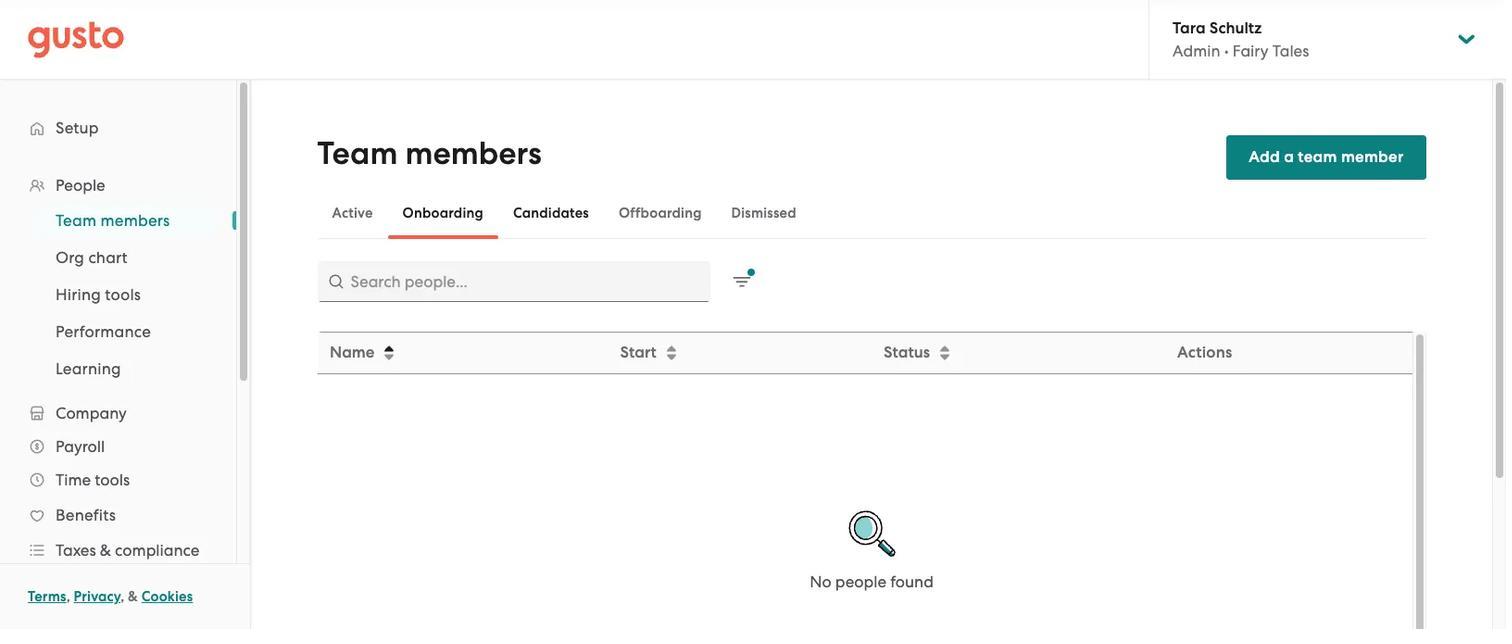 Task type: vqa. For each thing, say whether or not it's contained in the screenshot.
Onboarding
yes



Task type: locate. For each thing, give the bounding box(es) containing it.
team
[[317, 134, 398, 172], [56, 211, 97, 230]]

&
[[100, 541, 111, 560], [128, 588, 138, 605]]

members inside list
[[101, 211, 170, 230]]

team members link
[[33, 204, 218, 237]]

team up active in the top left of the page
[[317, 134, 398, 172]]

tools down org chart link
[[105, 285, 141, 304]]

0 vertical spatial team members
[[317, 134, 542, 172]]

0 horizontal spatial members
[[101, 211, 170, 230]]

0 horizontal spatial ,
[[66, 588, 70, 605]]

1 horizontal spatial team
[[317, 134, 398, 172]]

org chart link
[[33, 241, 218, 274]]

1 vertical spatial tools
[[95, 471, 130, 489]]

start
[[620, 343, 656, 362]]

,
[[66, 588, 70, 605], [121, 588, 124, 605]]

2 , from the left
[[121, 588, 124, 605]]

learning
[[56, 359, 121, 378]]

tools down payroll dropdown button
[[95, 471, 130, 489]]

candidates
[[513, 205, 589, 221]]

team members down 'people' dropdown button
[[56, 211, 170, 230]]

cookies
[[142, 588, 193, 605]]

privacy link
[[74, 588, 121, 605]]

dismissed button
[[717, 191, 811, 235]]

team members
[[317, 134, 542, 172], [56, 211, 170, 230]]

& right taxes
[[100, 541, 111, 560]]

team members inside list
[[56, 211, 170, 230]]

admin
[[1173, 42, 1221, 60]]

onboarding
[[403, 205, 484, 221]]

dismissed
[[731, 205, 797, 221]]

tools inside 'dropdown button'
[[95, 471, 130, 489]]

, left cookies "button"
[[121, 588, 124, 605]]

member
[[1341, 147, 1404, 167]]

list
[[0, 169, 236, 629], [0, 202, 236, 387]]

2 list from the top
[[0, 202, 236, 387]]

1 vertical spatial team members
[[56, 211, 170, 230]]

offboarding
[[619, 205, 702, 221]]

members up org chart link
[[101, 211, 170, 230]]

1 vertical spatial team
[[56, 211, 97, 230]]

0 vertical spatial members
[[405, 134, 542, 172]]

status
[[883, 343, 929, 362]]

1 horizontal spatial team members
[[317, 134, 542, 172]]

candidates button
[[498, 191, 604, 235]]

onboarding button
[[388, 191, 498, 235]]

1 vertical spatial members
[[101, 211, 170, 230]]

0 horizontal spatial team
[[56, 211, 97, 230]]

start button
[[609, 334, 870, 372]]

tara schultz admin • fairy tales
[[1173, 19, 1309, 60]]

& left cookies
[[128, 588, 138, 605]]

org
[[56, 248, 84, 267]]

1 horizontal spatial &
[[128, 588, 138, 605]]

benefits link
[[19, 498, 218, 532]]

compliance
[[115, 541, 200, 560]]

team members up onboarding button
[[317, 134, 542, 172]]

team down people in the left top of the page
[[56, 211, 97, 230]]

0 vertical spatial &
[[100, 541, 111, 560]]

terms , privacy , & cookies
[[28, 588, 193, 605]]

payroll
[[56, 437, 105, 456]]

no
[[810, 573, 832, 591]]

people button
[[19, 169, 218, 202]]

0 vertical spatial team
[[317, 134, 398, 172]]

people
[[56, 176, 105, 195]]

1 list from the top
[[0, 169, 236, 629]]

org chart
[[56, 248, 128, 267]]

add a team member
[[1249, 147, 1404, 167]]

members up onboarding button
[[405, 134, 542, 172]]

members
[[405, 134, 542, 172], [101, 211, 170, 230]]

team
[[1298, 147, 1337, 167]]

privacy
[[74, 588, 121, 605]]

0 vertical spatial tools
[[105, 285, 141, 304]]

learning link
[[33, 352, 218, 385]]

performance link
[[33, 315, 218, 348]]

list containing team members
[[0, 202, 236, 387]]

performance
[[56, 322, 151, 341]]

setup link
[[19, 111, 218, 145]]

, left privacy
[[66, 588, 70, 605]]

actions
[[1177, 343, 1232, 362]]

taxes & compliance
[[56, 541, 200, 560]]

a
[[1284, 147, 1294, 167]]

no people found
[[810, 573, 934, 591]]

1 vertical spatial &
[[128, 588, 138, 605]]

tools
[[105, 285, 141, 304], [95, 471, 130, 489]]

0 horizontal spatial team members
[[56, 211, 170, 230]]

payroll button
[[19, 430, 218, 463]]

Search people... field
[[317, 261, 710, 302]]

0 horizontal spatial &
[[100, 541, 111, 560]]

new notifications image
[[732, 269, 755, 291]]

1 horizontal spatial ,
[[121, 588, 124, 605]]

add
[[1249, 147, 1280, 167]]

active button
[[317, 191, 388, 235]]

team inside list
[[56, 211, 97, 230]]



Task type: describe. For each thing, give the bounding box(es) containing it.
taxes & compliance button
[[19, 534, 218, 567]]

terms link
[[28, 588, 66, 605]]

schultz
[[1210, 19, 1262, 38]]

gusto navigation element
[[0, 80, 236, 629]]

taxes
[[56, 541, 96, 560]]

1 horizontal spatial members
[[405, 134, 542, 172]]

home image
[[28, 21, 124, 58]]

name button
[[318, 334, 607, 372]]

people
[[835, 573, 887, 591]]

tara
[[1173, 19, 1206, 38]]

•
[[1224, 42, 1229, 60]]

name
[[329, 343, 374, 362]]

1 , from the left
[[66, 588, 70, 605]]

fairy
[[1233, 42, 1269, 60]]

offboarding button
[[604, 191, 717, 235]]

company button
[[19, 397, 218, 430]]

hiring tools link
[[33, 278, 218, 311]]

tools for hiring tools
[[105, 285, 141, 304]]

benefits
[[56, 506, 116, 524]]

setup
[[56, 119, 99, 137]]

time
[[56, 471, 91, 489]]

active
[[332, 205, 373, 221]]

time tools button
[[19, 463, 218, 497]]

hiring tools
[[56, 285, 141, 304]]

time tools
[[56, 471, 130, 489]]

hiring
[[56, 285, 101, 304]]

team members tab list
[[317, 187, 1426, 239]]

status button
[[872, 334, 1165, 372]]

found
[[891, 573, 934, 591]]

cookies button
[[142, 585, 193, 608]]

tools for time tools
[[95, 471, 130, 489]]

chart
[[88, 248, 128, 267]]

& inside dropdown button
[[100, 541, 111, 560]]

tales
[[1273, 42, 1309, 60]]

terms
[[28, 588, 66, 605]]

company
[[56, 404, 127, 422]]

add a team member button
[[1227, 135, 1426, 180]]

list containing people
[[0, 169, 236, 629]]



